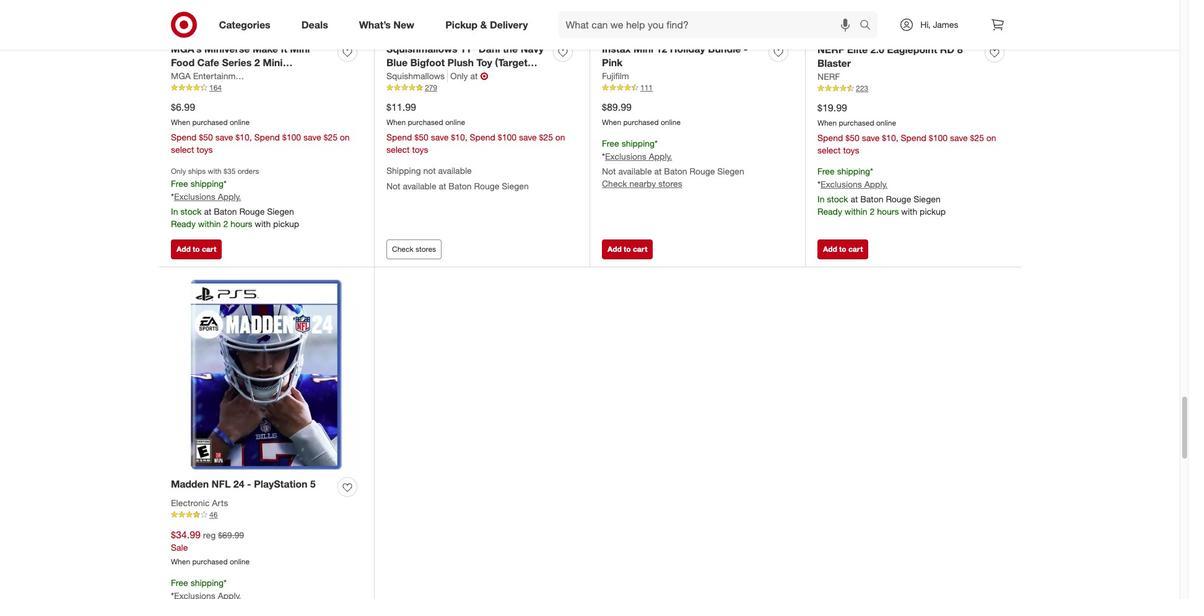 Task type: locate. For each thing, give the bounding box(es) containing it.
shipping
[[387, 165, 421, 176]]

1 vertical spatial not
[[387, 181, 401, 191]]

add to cart for $6.99
[[177, 245, 217, 254]]

add to cart button
[[171, 240, 222, 260], [602, 240, 653, 260], [818, 240, 869, 260]]

exclusions for $89.99
[[605, 151, 647, 162]]

madden nfl 24 - playstation 5 image
[[171, 280, 362, 471], [171, 280, 362, 471]]

0 vertical spatial in
[[818, 194, 825, 204]]

0 horizontal spatial apply.
[[218, 192, 241, 202]]

3 add to cart from the left
[[824, 245, 864, 254]]

0 horizontal spatial stores
[[416, 245, 436, 254]]

on inside $6.99 when purchased online spend $50 save $10, spend $100 save $25 on select toys
[[340, 132, 350, 143]]

siegen inside free shipping * * exclusions apply. in stock at  baton rouge siegen ready within 2 hours with pickup
[[914, 194, 941, 204]]

squishmallows up bigfoot
[[387, 42, 458, 55]]

within inside free shipping * * exclusions apply. in stock at  baton rouge siegen ready within 2 hours with pickup
[[845, 206, 868, 217]]

1 horizontal spatial 2
[[255, 57, 260, 69]]

free
[[602, 138, 620, 149], [818, 166, 835, 177], [171, 179, 188, 189], [171, 578, 188, 589]]

$69.99
[[218, 530, 244, 541]]

0 vertical spatial -
[[744, 42, 748, 55]]

1 horizontal spatial stores
[[659, 178, 683, 189]]

select
[[171, 144, 194, 155], [387, 144, 410, 155], [818, 145, 841, 156]]

1 to from the left
[[193, 245, 200, 254]]

1 add to cart from the left
[[177, 245, 217, 254]]

online down 164 link
[[230, 118, 250, 127]]

available right not
[[438, 165, 472, 176]]

0 horizontal spatial on
[[340, 132, 350, 143]]

0 horizontal spatial cart
[[202, 245, 217, 254]]

purchased
[[192, 118, 228, 127], [408, 118, 444, 127], [624, 118, 659, 127], [839, 118, 875, 128], [192, 558, 228, 567]]

2 add from the left
[[608, 245, 622, 254]]

save
[[215, 132, 233, 143], [304, 132, 321, 143], [431, 132, 449, 143], [519, 132, 537, 143], [863, 133, 880, 143], [951, 133, 968, 143]]

add to cart
[[177, 245, 217, 254], [608, 245, 648, 254], [824, 245, 864, 254]]

1 horizontal spatial hours
[[878, 206, 900, 217]]

hi,
[[921, 19, 931, 30]]

2 horizontal spatial add
[[824, 245, 838, 254]]

shipping for free shipping * * exclusions apply. not available at baton rouge siegen check nearby stores
[[622, 138, 655, 149]]

exclusive)
[[387, 71, 434, 83]]

1 horizontal spatial exclusions
[[605, 151, 647, 162]]

2 cart from the left
[[633, 245, 648, 254]]

$25 for squishmallows 11" dani the navy blue bigfoot plush toy (target exclusive)
[[539, 132, 553, 143]]

$50 for $19.99
[[846, 133, 860, 143]]

0 vertical spatial nerf
[[818, 43, 845, 55]]

2 horizontal spatial select
[[818, 145, 841, 156]]

1 vertical spatial ready
[[171, 219, 196, 229]]

online up free shipping * * exclusions apply. not available at baton rouge siegen check nearby stores at the top of page
[[661, 118, 681, 127]]

- right 24
[[247, 479, 251, 491]]

1 horizontal spatial apply.
[[649, 151, 673, 162]]

online
[[230, 118, 250, 127], [446, 118, 465, 127], [661, 118, 681, 127], [877, 118, 897, 128], [230, 558, 250, 567]]

online down $69.99
[[230, 558, 250, 567]]

2 horizontal spatial $50
[[846, 133, 860, 143]]

$34.99 reg $69.99 sale when purchased online
[[171, 529, 250, 567]]

add for $19.99
[[824, 245, 838, 254]]

stock inside free shipping * * exclusions apply. in stock at  baton rouge siegen ready within 2 hours with pickup
[[828, 194, 849, 204]]

nerf down "blaster"
[[818, 71, 841, 82]]

2 vertical spatial 2
[[223, 219, 228, 229]]

2 inside free shipping * * exclusions apply. in stock at  baton rouge siegen ready within 2 hours with pickup
[[870, 206, 875, 217]]

rouge inside shipping not available not available at baton rouge siegen
[[474, 181, 500, 191]]

fujifilm link
[[602, 70, 630, 83]]

on for squishmallows 11" dani the navy blue bigfoot plush toy (target exclusive)
[[556, 132, 566, 143]]

1 squishmallows from the top
[[387, 42, 458, 55]]

cart
[[202, 245, 217, 254], [633, 245, 648, 254], [849, 245, 864, 254]]

1 vertical spatial only
[[171, 167, 186, 176]]

1 add from the left
[[177, 245, 191, 254]]

2 add to cart from the left
[[608, 245, 648, 254]]

2 horizontal spatial add to cart button
[[818, 240, 869, 260]]

only
[[451, 71, 468, 81], [171, 167, 186, 176]]

1 horizontal spatial $100
[[498, 132, 517, 143]]

when inside $6.99 when purchased online spend $50 save $10, spend $100 save $25 on select toys
[[171, 118, 190, 127]]

$100 down 164 link
[[282, 132, 301, 143]]

toys down $19.99
[[844, 145, 860, 156]]

toys inside the $19.99 when purchased online spend $50 save $10, spend $100 save $25 on select toys
[[844, 145, 860, 156]]

squishmallows 11" dani the navy blue bigfoot plush toy (target exclusive) image
[[387, 0, 578, 35], [387, 0, 578, 35]]

siegen inside free shipping * * exclusions apply. not available at baton rouge siegen check nearby stores
[[718, 166, 745, 177]]

shipping inside free shipping * * exclusions apply. in stock at  baton rouge siegen ready within 2 hours with pickup
[[838, 166, 871, 177]]

spend down $19.99
[[818, 133, 844, 143]]

categories link
[[209, 11, 286, 38]]

with
[[208, 167, 222, 176], [902, 206, 918, 217], [255, 219, 271, 229]]

$100 down 279 link
[[498, 132, 517, 143]]

only left ships on the top left of the page
[[171, 167, 186, 176]]

0 horizontal spatial $25
[[324, 132, 338, 143]]

$25 inside $6.99 when purchased online spend $50 save $10, spend $100 save $25 on select toys
[[324, 132, 338, 143]]

when inside the $19.99 when purchased online spend $50 save $10, spend $100 save $25 on select toys
[[818, 118, 837, 128]]

bigfoot
[[411, 57, 445, 69]]

exclusions
[[605, 151, 647, 162], [821, 179, 863, 190], [174, 192, 216, 202]]

0 vertical spatial within
[[845, 206, 868, 217]]

1 horizontal spatial to
[[624, 245, 631, 254]]

shipping for free shipping * * exclusions apply. in stock at  baton rouge siegen ready within 2 hours with pickup
[[838, 166, 871, 177]]

mini down make
[[263, 57, 283, 69]]

0 vertical spatial apply.
[[649, 151, 673, 162]]

toys inside $11.99 when purchased online spend $50 save $10, spend $100 save $25 on select toys
[[412, 144, 429, 155]]

online inside '$34.99 reg $69.99 sale when purchased online'
[[230, 558, 250, 567]]

$50 up ships on the top left of the page
[[199, 132, 213, 143]]

$100 inside $6.99 when purchased online spend $50 save $10, spend $100 save $25 on select toys
[[282, 132, 301, 143]]

2 vertical spatial apply.
[[218, 192, 241, 202]]

1 vertical spatial check
[[392, 245, 414, 254]]

0 horizontal spatial add to cart
[[177, 245, 217, 254]]

-
[[744, 42, 748, 55], [247, 479, 251, 491]]

free inside free shipping * * exclusions apply. not available at baton rouge siegen check nearby stores
[[602, 138, 620, 149]]

nerf elite 2.0 eaglepoint rd 8 blaster link
[[818, 42, 980, 71]]

online down 279 link
[[446, 118, 465, 127]]

apply. for $19.99
[[865, 179, 888, 190]]

not
[[602, 166, 616, 177], [387, 181, 401, 191]]

$50 inside the $19.99 when purchased online spend $50 save $10, spend $100 save $25 on select toys
[[846, 133, 860, 143]]

3 add to cart button from the left
[[818, 240, 869, 260]]

siegen
[[718, 166, 745, 177], [502, 181, 529, 191], [914, 194, 941, 204], [267, 206, 294, 217]]

0 horizontal spatial $10,
[[236, 132, 252, 143]]

shipping for free shipping *
[[191, 578, 224, 589]]

0 vertical spatial pickup
[[920, 206, 946, 217]]

nerf elite 2.0 eaglepoint rd 8 blaster image
[[818, 0, 1010, 35], [818, 0, 1010, 35]]

hours inside free shipping * * exclusions apply. in stock at  baton rouge siegen ready within 2 hours with pickup
[[878, 206, 900, 217]]

0 vertical spatial hours
[[878, 206, 900, 217]]

shipping not available not available at baton rouge siegen
[[387, 165, 529, 191]]

at
[[471, 71, 478, 81], [655, 166, 662, 177], [439, 181, 447, 191], [851, 194, 859, 204], [204, 206, 212, 217]]

2 horizontal spatial on
[[987, 133, 997, 143]]

ready inside free shipping * * exclusions apply. in stock at  baton rouge siegen ready within 2 hours with pickup
[[818, 206, 843, 217]]

ready
[[818, 206, 843, 217], [171, 219, 196, 229]]

3 to from the left
[[840, 245, 847, 254]]

0 horizontal spatial $50
[[199, 132, 213, 143]]

0 vertical spatial only
[[451, 71, 468, 81]]

mga
[[171, 71, 191, 81]]

111 link
[[602, 83, 793, 93]]

select inside the $19.99 when purchased online spend $50 save $10, spend $100 save $25 on select toys
[[818, 145, 841, 156]]

$100 down 223 link
[[930, 133, 948, 143]]

$10, up shipping not available not available at baton rouge siegen
[[451, 132, 468, 143]]

1 vertical spatial apply.
[[865, 179, 888, 190]]

1 horizontal spatial add to cart button
[[602, 240, 653, 260]]

at inside free shipping * * exclusions apply. in stock at  baton rouge siegen ready within 2 hours with pickup
[[851, 194, 859, 204]]

1 nerf from the top
[[818, 43, 845, 55]]

select inside $6.99 when purchased online spend $50 save $10, spend $100 save $25 on select toys
[[171, 144, 194, 155]]

free for free shipping * * exclusions apply. in stock at  baton rouge siegen ready within 2 hours with pickup
[[818, 166, 835, 177]]

0 vertical spatial check
[[602, 178, 627, 189]]

exclusions inside free shipping * * exclusions apply. in stock at  baton rouge siegen ready within 2 hours with pickup
[[821, 179, 863, 190]]

free shipping * * exclusions apply. in stock at  baton rouge siegen ready within 2 hours with pickup
[[818, 166, 946, 217]]

toys for $19.99
[[844, 145, 860, 156]]

1 horizontal spatial select
[[387, 144, 410, 155]]

$50 up not
[[415, 132, 429, 143]]

purchased down $89.99
[[624, 118, 659, 127]]

$25
[[324, 132, 338, 143], [539, 132, 553, 143], [971, 133, 985, 143]]

delivery
[[490, 18, 528, 31]]

- inside "link"
[[247, 479, 251, 491]]

select down $19.99
[[818, 145, 841, 156]]

select inside $11.99 when purchased online spend $50 save $10, spend $100 save $25 on select toys
[[387, 144, 410, 155]]

what's new link
[[349, 11, 430, 38]]

reg
[[203, 530, 216, 541]]

select up shipping
[[387, 144, 410, 155]]

when for $6.99
[[171, 118, 190, 127]]

apply. for $89.99
[[649, 151, 673, 162]]

1 horizontal spatial within
[[845, 206, 868, 217]]

1 cart from the left
[[202, 245, 217, 254]]

1 horizontal spatial pickup
[[920, 206, 946, 217]]

2 horizontal spatial with
[[902, 206, 918, 217]]

$10, inside $11.99 when purchased online spend $50 save $10, spend $100 save $25 on select toys
[[451, 132, 468, 143]]

0 vertical spatial squishmallows
[[387, 42, 458, 55]]

0 horizontal spatial toys
[[197, 144, 213, 155]]

46 link
[[171, 510, 362, 521]]

2 horizontal spatial add to cart
[[824, 245, 864, 254]]

nerf for nerf
[[818, 71, 841, 82]]

2 add to cart button from the left
[[602, 240, 653, 260]]

$10, inside $6.99 when purchased online spend $50 save $10, spend $100 save $25 on select toys
[[236, 132, 252, 143]]

free inside free shipping * * exclusions apply. in stock at  baton rouge siegen ready within 2 hours with pickup
[[818, 166, 835, 177]]

$25 inside $11.99 when purchased online spend $50 save $10, spend $100 save $25 on select toys
[[539, 132, 553, 143]]

spend
[[171, 132, 197, 143], [254, 132, 280, 143], [387, 132, 412, 143], [470, 132, 496, 143], [818, 133, 844, 143], [901, 133, 927, 143]]

What can we help you find? suggestions appear below search field
[[559, 11, 864, 38]]

free shipping * * exclusions apply. not available at baton rouge siegen check nearby stores
[[602, 138, 745, 189]]

1 vertical spatial in
[[171, 206, 178, 217]]

0 horizontal spatial hours
[[231, 219, 253, 229]]

0 horizontal spatial not
[[387, 181, 401, 191]]

stores inside button
[[416, 245, 436, 254]]

2 horizontal spatial $10,
[[883, 133, 899, 143]]

purchased inside $89.99 when purchased online
[[624, 118, 659, 127]]

1 vertical spatial 2
[[870, 206, 875, 217]]

0 horizontal spatial exclusions
[[174, 192, 216, 202]]

1 add to cart button from the left
[[171, 240, 222, 260]]

1 horizontal spatial check
[[602, 178, 627, 189]]

online inside $89.99 when purchased online
[[661, 118, 681, 127]]

mini right the it
[[290, 42, 310, 55]]

check inside free shipping * * exclusions apply. not available at baton rouge siegen check nearby stores
[[602, 178, 627, 189]]

0 vertical spatial 2
[[255, 57, 260, 69]]

baton inside shipping not available not available at baton rouge siegen
[[449, 181, 472, 191]]

$50 down $19.99
[[846, 133, 860, 143]]

2 squishmallows from the top
[[387, 71, 445, 81]]

2 horizontal spatial toys
[[844, 145, 860, 156]]

ready inside only ships with $35 orders free shipping * * exclusions apply. in stock at  baton rouge siegen ready within 2 hours with pickup
[[171, 219, 196, 229]]

shipping inside only ships with $35 orders free shipping * * exclusions apply. in stock at  baton rouge siegen ready within 2 hours with pickup
[[191, 179, 224, 189]]

0 horizontal spatial in
[[171, 206, 178, 217]]

mga's miniverse make it mini food cafe series 2 mini collectibles image
[[171, 0, 362, 35], [171, 0, 362, 35]]

purchased down $11.99
[[408, 118, 444, 127]]

exclusions apply. button for $19.99
[[821, 178, 888, 191]]

1 horizontal spatial $25
[[539, 132, 553, 143]]

toys inside $6.99 when purchased online spend $50 save $10, spend $100 save $25 on select toys
[[197, 144, 213, 155]]

nerf for nerf elite 2.0 eaglepoint rd 8 blaster
[[818, 43, 845, 55]]

1 horizontal spatial cart
[[633, 245, 648, 254]]

$50 inside $11.99 when purchased online spend $50 save $10, spend $100 save $25 on select toys
[[415, 132, 429, 143]]

exclusions inside free shipping * * exclusions apply. not available at baton rouge siegen check nearby stores
[[605, 151, 647, 162]]

$10, for exclusive)
[[451, 132, 468, 143]]

online for $11.99
[[446, 118, 465, 127]]

within inside only ships with $35 orders free shipping * * exclusions apply. in stock at  baton rouge siegen ready within 2 hours with pickup
[[198, 219, 221, 229]]

- right bundle
[[744, 42, 748, 55]]

12
[[657, 42, 668, 55]]

2 nerf from the top
[[818, 71, 841, 82]]

$25 inside the $19.99 when purchased online spend $50 save $10, spend $100 save $25 on select toys
[[971, 133, 985, 143]]

not down shipping
[[387, 181, 401, 191]]

purchased inside $6.99 when purchased online spend $50 save $10, spend $100 save $25 on select toys
[[192, 118, 228, 127]]

3 add from the left
[[824, 245, 838, 254]]

instax mini 12 holiday bundle - pink image
[[602, 0, 793, 35], [602, 0, 793, 35]]

0 horizontal spatial only
[[171, 167, 186, 176]]

2 horizontal spatial apply.
[[865, 179, 888, 190]]

when down $11.99
[[387, 118, 406, 127]]

11"
[[461, 42, 476, 55]]

when
[[171, 118, 190, 127], [387, 118, 406, 127], [602, 118, 622, 127], [818, 118, 837, 128], [171, 558, 190, 567]]

toys up not
[[412, 144, 429, 155]]

$6.99
[[171, 101, 195, 114]]

0 horizontal spatial to
[[193, 245, 200, 254]]

1 horizontal spatial toys
[[412, 144, 429, 155]]

spend up orders
[[254, 132, 280, 143]]

exclusions apply. button
[[605, 151, 673, 163], [821, 178, 888, 191], [174, 191, 241, 203]]

purchased down $19.99
[[839, 118, 875, 128]]

free shipping *
[[171, 578, 227, 589]]

in inside only ships with $35 orders free shipping * * exclusions apply. in stock at  baton rouge siegen ready within 2 hours with pickup
[[171, 206, 178, 217]]

free for free shipping * * exclusions apply. not available at baton rouge siegen check nearby stores
[[602, 138, 620, 149]]

within
[[845, 206, 868, 217], [198, 219, 221, 229]]

not
[[424, 165, 436, 176]]

what's new
[[359, 18, 415, 31]]

2 horizontal spatial mini
[[634, 42, 654, 55]]

stores
[[659, 178, 683, 189], [416, 245, 436, 254]]

3 cart from the left
[[849, 245, 864, 254]]

1 vertical spatial exclusions
[[821, 179, 863, 190]]

1 horizontal spatial in
[[818, 194, 825, 204]]

111
[[641, 83, 653, 92]]

add to cart for $89.99
[[608, 245, 648, 254]]

0 horizontal spatial pickup
[[273, 219, 299, 229]]

online down 223 link
[[877, 118, 897, 128]]

exclusions inside only ships with $35 orders free shipping * * exclusions apply. in stock at  baton rouge siegen ready within 2 hours with pickup
[[174, 192, 216, 202]]

exclusions apply. button for $89.99
[[605, 151, 673, 163]]

cart for $89.99
[[633, 245, 648, 254]]

pickup inside only ships with $35 orders free shipping * * exclusions apply. in stock at  baton rouge siegen ready within 2 hours with pickup
[[273, 219, 299, 229]]

select up ships on the top left of the page
[[171, 144, 194, 155]]

1 horizontal spatial exclusions apply. button
[[605, 151, 673, 163]]

0 horizontal spatial add
[[177, 245, 191, 254]]

squishmallows inside squishmallows 11" dani the navy blue bigfoot plush toy (target exclusive)
[[387, 42, 458, 55]]

*
[[655, 138, 658, 149], [602, 151, 605, 162], [871, 166, 874, 177], [224, 179, 227, 189], [818, 179, 821, 190], [171, 192, 174, 202], [224, 578, 227, 589]]

online for $89.99
[[661, 118, 681, 127]]

2 horizontal spatial available
[[619, 166, 652, 177]]

0 horizontal spatial check
[[392, 245, 414, 254]]

1 vertical spatial stores
[[416, 245, 436, 254]]

toys up ships on the top left of the page
[[197, 144, 213, 155]]

online inside $11.99 when purchased online spend $50 save $10, spend $100 save $25 on select toys
[[446, 118, 465, 127]]

only inside only ships with $35 orders free shipping * * exclusions apply. in stock at  baton rouge siegen ready within 2 hours with pickup
[[171, 167, 186, 176]]

1 horizontal spatial $10,
[[451, 132, 468, 143]]

apply. inside free shipping * * exclusions apply. not available at baton rouge siegen check nearby stores
[[649, 151, 673, 162]]

online inside $6.99 when purchased online spend $50 save $10, spend $100 save $25 on select toys
[[230, 118, 250, 127]]

nerf up "blaster"
[[818, 43, 845, 55]]

when down $6.99
[[171, 118, 190, 127]]

$89.99 when purchased online
[[602, 101, 681, 127]]

online inside the $19.99 when purchased online spend $50 save $10, spend $100 save $25 on select toys
[[877, 118, 897, 128]]

stock
[[828, 194, 849, 204], [181, 206, 202, 217]]

mini left 12
[[634, 42, 654, 55]]

$11.99
[[387, 101, 416, 114]]

1 vertical spatial within
[[198, 219, 221, 229]]

1 horizontal spatial -
[[744, 42, 748, 55]]

1 horizontal spatial on
[[556, 132, 566, 143]]

164
[[209, 83, 222, 92]]

toys for $6.99
[[197, 144, 213, 155]]

shipping
[[622, 138, 655, 149], [838, 166, 871, 177], [191, 179, 224, 189], [191, 578, 224, 589]]

0 horizontal spatial with
[[208, 167, 222, 176]]

(target
[[495, 57, 528, 69]]

add to cart for $19.99
[[824, 245, 864, 254]]

rouge inside free shipping * * exclusions apply. in stock at  baton rouge siegen ready within 2 hours with pickup
[[887, 194, 912, 204]]

not up check nearby stores button
[[602, 166, 616, 177]]

0 vertical spatial stores
[[659, 178, 683, 189]]

to
[[193, 245, 200, 254], [624, 245, 631, 254], [840, 245, 847, 254]]

when inside $11.99 when purchased online spend $50 save $10, spend $100 save $25 on select toys
[[387, 118, 406, 127]]

only down plush
[[451, 71, 468, 81]]

$25 for nerf elite 2.0 eaglepoint rd 8 blaster
[[971, 133, 985, 143]]

$10, up orders
[[236, 132, 252, 143]]

0 vertical spatial ready
[[818, 206, 843, 217]]

nerf link
[[818, 71, 841, 83]]

available down not
[[403, 181, 437, 191]]

purchased for $19.99
[[839, 118, 875, 128]]

1 horizontal spatial available
[[438, 165, 472, 176]]

0 vertical spatial not
[[602, 166, 616, 177]]

ships
[[188, 167, 206, 176]]

0 vertical spatial with
[[208, 167, 222, 176]]

0 vertical spatial exclusions
[[605, 151, 647, 162]]

purchased inside the $19.99 when purchased online spend $50 save $10, spend $100 save $25 on select toys
[[839, 118, 875, 128]]

squishmallows down bigfoot
[[387, 71, 445, 81]]

purchased up free shipping *
[[192, 558, 228, 567]]

when inside $89.99 when purchased online
[[602, 118, 622, 127]]

available up check nearby stores button
[[619, 166, 652, 177]]

$100 inside $11.99 when purchased online spend $50 save $10, spend $100 save $25 on select toys
[[498, 132, 517, 143]]

1 horizontal spatial add to cart
[[608, 245, 648, 254]]

on inside the $19.99 when purchased online spend $50 save $10, spend $100 save $25 on select toys
[[987, 133, 997, 143]]

279
[[425, 83, 438, 92]]

when down sale
[[171, 558, 190, 567]]

$10, up free shipping * * exclusions apply. in stock at  baton rouge siegen ready within 2 hours with pickup
[[883, 133, 899, 143]]

instax
[[602, 42, 631, 55]]

2 horizontal spatial to
[[840, 245, 847, 254]]

1 vertical spatial pickup
[[273, 219, 299, 229]]

only inside squishmallows only at ¬
[[451, 71, 468, 81]]

1 horizontal spatial only
[[451, 71, 468, 81]]

0 horizontal spatial 2
[[223, 219, 228, 229]]

0 horizontal spatial add to cart button
[[171, 240, 222, 260]]

$100 inside the $19.99 when purchased online spend $50 save $10, spend $100 save $25 on select toys
[[930, 133, 948, 143]]

0 horizontal spatial ready
[[171, 219, 196, 229]]

$50 inside $6.99 when purchased online spend $50 save $10, spend $100 save $25 on select toys
[[199, 132, 213, 143]]

online for $19.99
[[877, 118, 897, 128]]

nerf inside nerf elite 2.0 eaglepoint rd 8 blaster
[[818, 43, 845, 55]]

1 vertical spatial with
[[902, 206, 918, 217]]

spend down $11.99
[[387, 132, 412, 143]]

deals link
[[291, 11, 344, 38]]

$10,
[[236, 132, 252, 143], [451, 132, 468, 143], [883, 133, 899, 143]]

&
[[481, 18, 487, 31]]

1 vertical spatial -
[[247, 479, 251, 491]]

squishmallows inside squishmallows only at ¬
[[387, 71, 445, 81]]

0 horizontal spatial select
[[171, 144, 194, 155]]

shipping inside free shipping * * exclusions apply. not available at baton rouge siegen check nearby stores
[[622, 138, 655, 149]]

when down $19.99
[[818, 118, 837, 128]]

toy
[[477, 57, 493, 69]]

purchased inside $11.99 when purchased online spend $50 save $10, spend $100 save $25 on select toys
[[408, 118, 444, 127]]

when down $89.99
[[602, 118, 622, 127]]

1 horizontal spatial add
[[608, 245, 622, 254]]

purchased down $6.99
[[192, 118, 228, 127]]

2 vertical spatial exclusions
[[174, 192, 216, 202]]

2 horizontal spatial 2
[[870, 206, 875, 217]]

on inside $11.99 when purchased online spend $50 save $10, spend $100 save $25 on select toys
[[556, 132, 566, 143]]

2 to from the left
[[624, 245, 631, 254]]

nerf elite 2.0 eaglepoint rd 8 blaster
[[818, 43, 963, 70]]

to for $6.99
[[193, 245, 200, 254]]

1 horizontal spatial not
[[602, 166, 616, 177]]

add to cart button for $89.99
[[602, 240, 653, 260]]

apply. inside free shipping * * exclusions apply. in stock at  baton rouge siegen ready within 2 hours with pickup
[[865, 179, 888, 190]]

the
[[503, 42, 518, 55]]

1 horizontal spatial $50
[[415, 132, 429, 143]]

0 horizontal spatial stock
[[181, 206, 202, 217]]

2 horizontal spatial exclusions apply. button
[[821, 178, 888, 191]]



Task type: describe. For each thing, give the bounding box(es) containing it.
hours inside only ships with $35 orders free shipping * * exclusions apply. in stock at  baton rouge siegen ready within 2 hours with pickup
[[231, 219, 253, 229]]

entertainment
[[193, 71, 248, 81]]

$50 for $11.99
[[415, 132, 429, 143]]

$6.99 when purchased online spend $50 save $10, spend $100 save $25 on select toys
[[171, 101, 350, 155]]

cart for $19.99
[[849, 245, 864, 254]]

purchased for $6.99
[[192, 118, 228, 127]]

squishmallows only at ¬
[[387, 70, 489, 83]]

blaster
[[818, 57, 852, 70]]

pink
[[602, 57, 623, 69]]

nearby
[[630, 178, 656, 189]]

online for $6.99
[[230, 118, 250, 127]]

not inside free shipping * * exclusions apply. not available at baton rouge siegen check nearby stores
[[602, 166, 616, 177]]

bundle
[[709, 42, 741, 55]]

check stores button
[[387, 240, 442, 260]]

to for $19.99
[[840, 245, 847, 254]]

electronic
[[171, 499, 210, 509]]

stores inside free shipping * * exclusions apply. not available at baton rouge siegen check nearby stores
[[659, 178, 683, 189]]

8
[[958, 43, 963, 55]]

categories
[[219, 18, 271, 31]]

cafe
[[197, 57, 219, 69]]

apply. inside only ships with $35 orders free shipping * * exclusions apply. in stock at  baton rouge siegen ready within 2 hours with pickup
[[218, 192, 241, 202]]

rd
[[941, 43, 955, 55]]

¬
[[481, 70, 489, 83]]

stock inside only ships with $35 orders free shipping * * exclusions apply. in stock at  baton rouge siegen ready within 2 hours with pickup
[[181, 206, 202, 217]]

elite
[[848, 43, 868, 55]]

sale
[[171, 543, 188, 554]]

- inside instax mini 12 holiday bundle - pink
[[744, 42, 748, 55]]

at inside shipping not available not available at baton rouge siegen
[[439, 181, 447, 191]]

playstation
[[254, 479, 308, 491]]

instax mini 12 holiday bundle - pink
[[602, 42, 748, 69]]

spend up shipping not available not available at baton rouge siegen
[[470, 132, 496, 143]]

baton inside free shipping * * exclusions apply. in stock at  baton rouge siegen ready within 2 hours with pickup
[[861, 194, 884, 204]]

spend down 223 link
[[901, 133, 927, 143]]

279 link
[[387, 83, 578, 93]]

when for $89.99
[[602, 118, 622, 127]]

2 vertical spatial with
[[255, 219, 271, 229]]

holiday
[[670, 42, 706, 55]]

madden nfl 24 - playstation 5
[[171, 479, 316, 491]]

squishmallows for squishmallows 11" dani the navy blue bigfoot plush toy (target exclusive)
[[387, 42, 458, 55]]

select for $6.99
[[171, 144, 194, 155]]

toys for $11.99
[[412, 144, 429, 155]]

navy
[[521, 42, 544, 55]]

add for $89.99
[[608, 245, 622, 254]]

siegen inside shipping not available not available at baton rouge siegen
[[502, 181, 529, 191]]

eaglepoint
[[888, 43, 938, 55]]

rouge inside only ships with $35 orders free shipping * * exclusions apply. in stock at  baton rouge siegen ready within 2 hours with pickup
[[239, 206, 265, 217]]

check stores
[[392, 245, 436, 254]]

46
[[209, 511, 218, 520]]

squishmallows 11" dani the navy blue bigfoot plush toy (target exclusive) link
[[387, 42, 549, 83]]

rouge inside free shipping * * exclusions apply. not available at baton rouge siegen check nearby stores
[[690, 166, 715, 177]]

orders
[[238, 167, 259, 176]]

0 horizontal spatial exclusions apply. button
[[174, 191, 241, 203]]

dani
[[479, 42, 501, 55]]

$19.99 when purchased online spend $50 save $10, spend $100 save $25 on select toys
[[818, 102, 997, 156]]

squishmallows for squishmallows only at ¬
[[387, 71, 445, 81]]

$25 for mga's miniverse make it mini food cafe series 2 mini collectibles
[[324, 132, 338, 143]]

free inside only ships with $35 orders free shipping * * exclusions apply. in stock at  baton rouge siegen ready within 2 hours with pickup
[[171, 179, 188, 189]]

fujifilm
[[602, 71, 630, 81]]

mga entertainment link
[[171, 70, 248, 83]]

1 horizontal spatial mini
[[290, 42, 310, 55]]

5
[[310, 479, 316, 491]]

squishmallows 11" dani the navy blue bigfoot plush toy (target exclusive)
[[387, 42, 544, 83]]

available inside free shipping * * exclusions apply. not available at baton rouge siegen check nearby stores
[[619, 166, 652, 177]]

plush
[[448, 57, 474, 69]]

add to cart button for $6.99
[[171, 240, 222, 260]]

madden
[[171, 479, 209, 491]]

add to cart button for $19.99
[[818, 240, 869, 260]]

$35
[[224, 167, 236, 176]]

24
[[234, 479, 245, 491]]

exclusions for $19.99
[[821, 179, 863, 190]]

not inside shipping not available not available at baton rouge siegen
[[387, 181, 401, 191]]

mga's
[[171, 42, 202, 55]]

with inside free shipping * * exclusions apply. in stock at  baton rouge siegen ready within 2 hours with pickup
[[902, 206, 918, 217]]

at inside only ships with $35 orders free shipping * * exclusions apply. in stock at  baton rouge siegen ready within 2 hours with pickup
[[204, 206, 212, 217]]

223 link
[[818, 83, 1010, 94]]

mga entertainment
[[171, 71, 248, 81]]

baton inside only ships with $35 orders free shipping * * exclusions apply. in stock at  baton rouge siegen ready within 2 hours with pickup
[[214, 206, 237, 217]]

new
[[394, 18, 415, 31]]

$89.99
[[602, 101, 632, 114]]

2 inside only ships with $35 orders free shipping * * exclusions apply. in stock at  baton rouge siegen ready within 2 hours with pickup
[[223, 219, 228, 229]]

on for mga's miniverse make it mini food cafe series 2 mini collectibles
[[340, 132, 350, 143]]

electronic arts link
[[171, 498, 228, 510]]

check inside button
[[392, 245, 414, 254]]

electronic arts
[[171, 499, 228, 509]]

when for $11.99
[[387, 118, 406, 127]]

at inside squishmallows only at ¬
[[471, 71, 478, 81]]

2.0
[[871, 43, 885, 55]]

mga's miniverse make it mini food cafe series 2 mini collectibles
[[171, 42, 310, 83]]

free for free shipping *
[[171, 578, 188, 589]]

hi, james
[[921, 19, 959, 30]]

purchased for $11.99
[[408, 118, 444, 127]]

james
[[934, 19, 959, 30]]

$10, inside the $19.99 when purchased online spend $50 save $10, spend $100 save $25 on select toys
[[883, 133, 899, 143]]

to for $89.99
[[624, 245, 631, 254]]

select for $19.99
[[818, 145, 841, 156]]

spend down $6.99
[[171, 132, 197, 143]]

instax mini 12 holiday bundle - pink link
[[602, 42, 764, 70]]

0 horizontal spatial available
[[403, 181, 437, 191]]

$19.99
[[818, 102, 848, 114]]

blue
[[387, 57, 408, 69]]

purchased inside '$34.99 reg $69.99 sale when purchased online'
[[192, 558, 228, 567]]

$50 for $6.99
[[199, 132, 213, 143]]

it
[[281, 42, 287, 55]]

2 inside mga's miniverse make it mini food cafe series 2 mini collectibles
[[255, 57, 260, 69]]

nfl
[[212, 479, 231, 491]]

select for $11.99
[[387, 144, 410, 155]]

collectibles
[[171, 71, 226, 83]]

$100 for (target
[[498, 132, 517, 143]]

check nearby stores button
[[602, 178, 683, 190]]

arts
[[212, 499, 228, 509]]

search button
[[855, 11, 885, 41]]

siegen inside only ships with $35 orders free shipping * * exclusions apply. in stock at  baton rouge siegen ready within 2 hours with pickup
[[267, 206, 294, 217]]

mga's miniverse make it mini food cafe series 2 mini collectibles link
[[171, 42, 333, 83]]

pickup
[[446, 18, 478, 31]]

mini inside instax mini 12 holiday bundle - pink
[[634, 42, 654, 55]]

$100 for mini
[[282, 132, 301, 143]]

when inside '$34.99 reg $69.99 sale when purchased online'
[[171, 558, 190, 567]]

series
[[222, 57, 252, 69]]

search
[[855, 20, 885, 32]]

$11.99 when purchased online spend $50 save $10, spend $100 save $25 on select toys
[[387, 101, 566, 155]]

in inside free shipping * * exclusions apply. in stock at  baton rouge siegen ready within 2 hours with pickup
[[818, 194, 825, 204]]

pickup & delivery
[[446, 18, 528, 31]]

pickup & delivery link
[[435, 11, 544, 38]]

purchased for $89.99
[[624, 118, 659, 127]]

0 horizontal spatial mini
[[263, 57, 283, 69]]

on for nerf elite 2.0 eaglepoint rd 8 blaster
[[987, 133, 997, 143]]

food
[[171, 57, 195, 69]]

make
[[253, 42, 278, 55]]

cart for $6.99
[[202, 245, 217, 254]]

add for $6.99
[[177, 245, 191, 254]]

when for $19.99
[[818, 118, 837, 128]]

164 link
[[171, 83, 362, 93]]

squishmallows link
[[387, 70, 448, 83]]

at inside free shipping * * exclusions apply. not available at baton rouge siegen check nearby stores
[[655, 166, 662, 177]]

baton inside free shipping * * exclusions apply. not available at baton rouge siegen check nearby stores
[[665, 166, 688, 177]]

223
[[857, 84, 869, 93]]

$10, for collectibles
[[236, 132, 252, 143]]

what's
[[359, 18, 391, 31]]

deals
[[302, 18, 328, 31]]

miniverse
[[205, 42, 250, 55]]

pickup inside free shipping * * exclusions apply. in stock at  baton rouge siegen ready within 2 hours with pickup
[[920, 206, 946, 217]]



Task type: vqa. For each thing, say whether or not it's contained in the screenshot.
rightmost Only
yes



